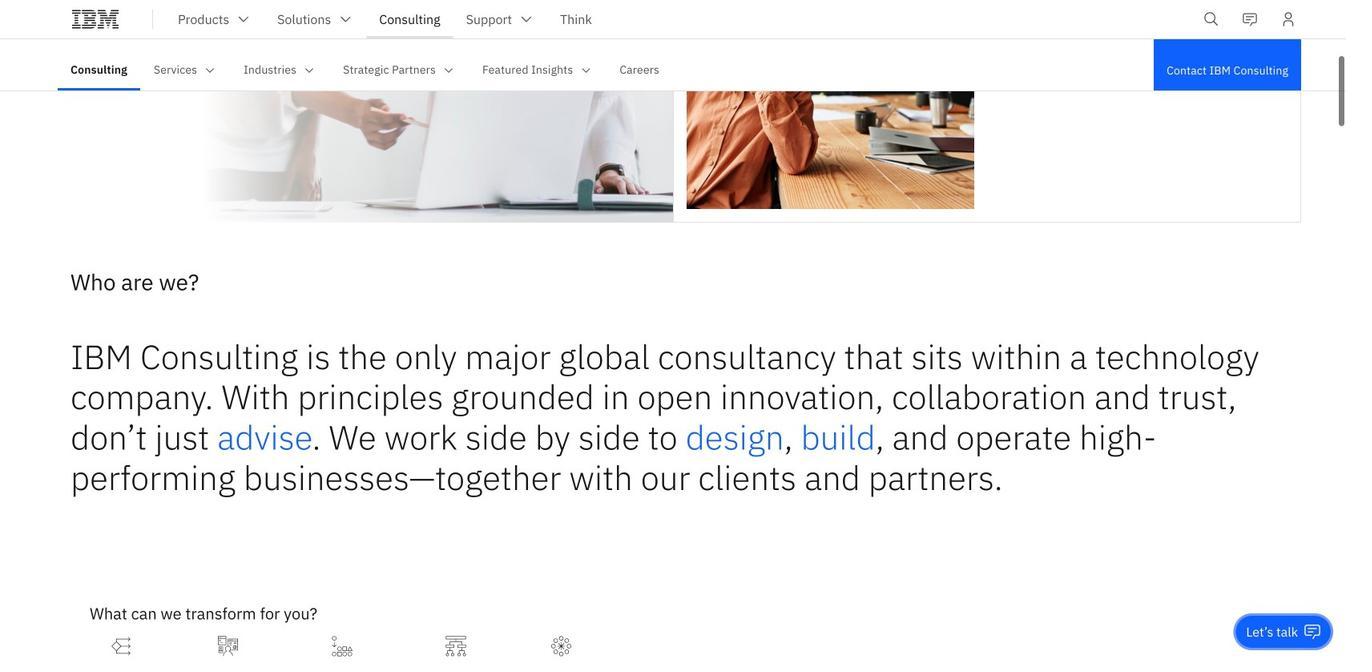 Task type: describe. For each thing, give the bounding box(es) containing it.
let's talk element
[[1247, 624, 1298, 641]]



